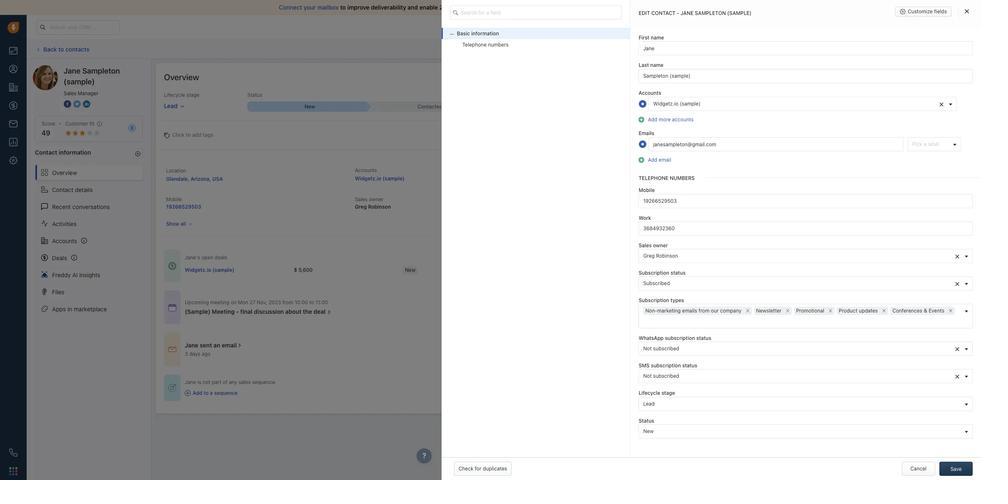 Task type: vqa. For each thing, say whether or not it's contained in the screenshot.
the bottommost J Image
no



Task type: describe. For each thing, give the bounding box(es) containing it.
scratch.
[[694, 4, 717, 11]]

recent conversations
[[52, 203, 110, 210]]

qualified
[[660, 104, 681, 110]]

container_wx8msf4aqz5i3rn1 image right the deal
[[326, 310, 332, 315]]

accounts
[[672, 117, 694, 123]]

discuss
[[830, 174, 848, 180]]

back to contacts
[[43, 46, 89, 53]]

cancel button
[[902, 462, 935, 477]]

accounts widgetz.io (sample)
[[355, 167, 404, 182]]

score
[[42, 121, 55, 127]]

1 horizontal spatial telephone
[[639, 175, 669, 182]]

add more accounts
[[648, 117, 694, 123]]

contact
[[651, 10, 676, 16]]

back to contacts link
[[35, 43, 90, 56]]

your trial ends in 21 days
[[754, 24, 808, 30]]

0 horizontal spatial container_wx8msf4aqz5i3rn1 image
[[168, 262, 177, 271]]

sales for sales owner greg robinson
[[355, 196, 368, 203]]

pick a label
[[912, 141, 939, 147]]

work
[[639, 215, 651, 221]]

information for basic information
[[471, 30, 499, 37]]

0 horizontal spatial the
[[303, 309, 312, 316]]

duplicates
[[483, 466, 507, 472]]

negotiation
[[768, 104, 796, 110]]

jane inside dialog
[[681, 10, 694, 16]]

mon
[[238, 300, 248, 306]]

add
[[192, 132, 201, 138]]

1 horizontal spatial all
[[557, 4, 564, 11]]

conversations.
[[496, 4, 536, 11]]

fields
[[934, 8, 947, 15]]

robinson inside sales owner greg robinson
[[368, 204, 391, 210]]

updates available. click to refresh. link
[[455, 41, 553, 57]]

check
[[459, 466, 473, 472]]

0 vertical spatial status
[[671, 270, 686, 276]]

0 horizontal spatial telephone numbers
[[462, 42, 509, 48]]

jane is not part of any sales sequence.
[[185, 380, 276, 386]]

sales for sales owner
[[639, 243, 652, 249]]

0 horizontal spatial lifecycle stage
[[164, 92, 199, 98]]

scheduled
[[737, 174, 762, 180]]

sales owner
[[639, 243, 668, 249]]

notes
[[857, 206, 871, 212]]

is
[[197, 380, 201, 386]]

activities
[[52, 220, 77, 228]]

subscribed
[[643, 281, 670, 287]]

/ for lost
[[797, 104, 799, 110]]

add for add to a sequence
[[193, 391, 202, 397]]

not for sms
[[643, 374, 652, 380]]

robinson inside dialog
[[656, 253, 678, 259]]

back
[[43, 46, 57, 53]]

× button for promotional
[[826, 306, 835, 316]]

basic information
[[457, 30, 499, 37]]

scheduled a meeting later with jane to discuss the requirements
[[737, 174, 890, 180]]

Mobile text field
[[639, 194, 973, 208]]

0 horizontal spatial sales
[[239, 380, 251, 386]]

subscription for subscription status
[[639, 270, 669, 276]]

updates available. click to refresh.
[[467, 46, 549, 52]]

- for final
[[236, 309, 239, 316]]

don't
[[628, 4, 642, 11]]

add more accounts link
[[646, 117, 694, 123]]

recent
[[52, 203, 71, 210]]

save button
[[940, 462, 973, 477]]

to left '11:00'
[[309, 300, 314, 306]]

product updates
[[839, 308, 878, 314]]

name for first name
[[651, 35, 664, 41]]

1 vertical spatial widgetz.io (sample)
[[185, 267, 234, 273]]

last
[[639, 62, 649, 68]]

(sample)
[[185, 309, 210, 316]]

container_wx8msf4aqz5i3rn1 image left is
[[168, 384, 177, 392]]

0 horizontal spatial of
[[223, 380, 228, 386]]

2 your from the left
[[565, 4, 577, 11]]

2 vertical spatial accounts
[[52, 238, 77, 245]]

data
[[595, 4, 607, 11]]

customize fields
[[908, 8, 947, 15]]

container_wx8msf4aqz5i3rn1 image left 3
[[168, 346, 177, 354]]

mobile for mobile 19266529503
[[166, 196, 182, 203]]

accounts inside accounts widgetz.io (sample)
[[355, 167, 377, 174]]

phone image
[[9, 449, 17, 457]]

subscription for whatsapp
[[665, 336, 695, 342]]

0 vertical spatial from
[[680, 4, 693, 11]]

0 horizontal spatial meeting
[[210, 300, 229, 306]]

to right mailbox
[[340, 4, 346, 11]]

0 horizontal spatial lifecycle
[[164, 92, 185, 98]]

Last name text field
[[639, 69, 973, 83]]

negotiation / lost link
[[728, 102, 848, 112]]

(sample) up accounts
[[680, 101, 701, 107]]

marketing
[[657, 308, 681, 314]]

days for ends
[[798, 24, 808, 30]]

container_wx8msf4aqz5i3rn1 image inside add to a sequence link
[[185, 391, 191, 397]]

connect your mailbox to improve deliverability and enable 2-way sync of email conversations. import all your sales data so you don't have to start from scratch.
[[279, 4, 717, 11]]

upcoming meeting on mon 27 nov, 2023 from 10:00 to 11:00
[[185, 300, 328, 306]]

1 vertical spatial lifecycle stage
[[639, 391, 675, 397]]

won / churned
[[892, 104, 927, 110]]

$ 5,600
[[294, 267, 313, 273]]

edit contact - jane sampleton (sample)
[[639, 10, 752, 16]]

way
[[446, 4, 457, 11]]

view details link
[[686, 300, 722, 316]]

linkedin circled image
[[83, 100, 90, 109]]

Start typing... email field
[[649, 137, 904, 152]]

subscribed for whatsapp
[[653, 346, 679, 352]]

usa
[[212, 176, 223, 182]]

mobile 19266529503
[[166, 196, 201, 210]]

/ for churned
[[904, 104, 905, 110]]

0 horizontal spatial a
[[210, 391, 213, 397]]

any
[[229, 380, 237, 386]]

not subscribed for whatsapp
[[643, 346, 679, 352]]

glendale,
[[166, 176, 189, 182]]

what's new image
[[921, 25, 927, 31]]

1 horizontal spatial stage
[[662, 391, 675, 397]]

container_wx8msf4aqz5i3rn1 image left upcoming
[[168, 304, 177, 312]]

0 vertical spatial overview
[[164, 72, 199, 82]]

newsletter
[[756, 308, 782, 314]]

email inside button
[[659, 157, 671, 163]]

whatsapp
[[639, 336, 664, 342]]

1 horizontal spatial sampleton
[[695, 10, 726, 16]]

add for add email
[[648, 157, 657, 163]]

First name text field
[[639, 41, 973, 56]]

1 vertical spatial overview
[[52, 169, 77, 176]]

emails
[[639, 130, 654, 137]]

upcoming
[[185, 300, 209, 306]]

sms subscription status
[[639, 363, 697, 369]]

(sample) right scratch.
[[727, 10, 752, 16]]

1 horizontal spatial numbers
[[670, 175, 695, 182]]

× button for non-marketing emails from our company
[[744, 306, 752, 316]]

1 horizontal spatial email
[[480, 4, 494, 11]]

lifecycle inside dialog
[[639, 391, 660, 397]]

3
[[185, 351, 188, 358]]

view all notes link
[[837, 205, 871, 212]]

with
[[800, 174, 810, 180]]

a for scheduled
[[764, 174, 766, 180]]

× button for newsletter
[[784, 306, 792, 316]]

49 button
[[42, 130, 50, 137]]

numbers inside telephone numbers link
[[488, 42, 509, 48]]

your
[[754, 24, 764, 30]]

owner for sales owner greg robinson
[[369, 196, 383, 203]]

basic information link
[[442, 28, 630, 39]]

telephone numbers link
[[442, 39, 630, 50]]

21
[[792, 24, 797, 30]]

owner for sales owner
[[653, 243, 668, 249]]

information for contact information
[[59, 149, 91, 156]]

connect your mailbox link
[[279, 4, 340, 11]]

0 vertical spatial sales
[[579, 4, 593, 11]]

apps
[[52, 306, 66, 313]]

ends
[[775, 24, 785, 30]]

our
[[711, 308, 719, 314]]

0 horizontal spatial telephone
[[462, 42, 487, 48]]

× button for conferences & events
[[947, 306, 955, 316]]

non-
[[645, 308, 657, 314]]

add more accounts button
[[639, 116, 696, 124]]

1 vertical spatial greg
[[643, 253, 655, 259]]

0 horizontal spatial status
[[247, 92, 262, 98]]

2 horizontal spatial accounts
[[639, 90, 661, 96]]

not subscribed for sms
[[643, 374, 679, 380]]

you
[[616, 4, 626, 11]]

subscription types
[[639, 298, 684, 304]]

deal
[[314, 309, 325, 316]]

click to add tags
[[172, 132, 214, 138]]

sync
[[458, 4, 471, 11]]

have
[[644, 4, 657, 11]]

ai
[[72, 272, 78, 279]]

from inside dialog
[[699, 308, 710, 314]]

widgetz.io inside accounts widgetz.io (sample)
[[355, 176, 381, 182]]

11:00
[[316, 300, 328, 306]]

to left start
[[658, 4, 664, 11]]



Task type: locate. For each thing, give the bounding box(es) containing it.
basic information button
[[450, 30, 499, 37]]

1 horizontal spatial lifecycle
[[639, 391, 660, 397]]

basic
[[457, 30, 470, 37]]

subscription for sms
[[651, 363, 681, 369]]

from
[[680, 4, 693, 11], [282, 300, 293, 306], [699, 308, 710, 314]]

days
[[798, 24, 808, 30], [189, 351, 200, 358]]

name right "last"
[[650, 62, 664, 68]]

new inside new button
[[643, 429, 654, 435]]

show all
[[166, 221, 186, 227]]

jane's
[[185, 255, 200, 261]]

widgetz.io (sample) link
[[355, 176, 404, 182], [185, 267, 234, 274]]

not
[[643, 346, 652, 352], [643, 374, 652, 380]]

to inside add to a sequence link
[[204, 391, 209, 397]]

greg down sales owner
[[643, 253, 655, 259]]

(sample) up sales owner greg robinson
[[383, 176, 404, 182]]

mobile up 19266529503
[[166, 196, 182, 203]]

1 vertical spatial all
[[850, 206, 856, 212]]

1 not subscribed from the top
[[643, 346, 679, 352]]

add left 'more'
[[648, 117, 657, 123]]

widgetz.io up 'more'
[[653, 101, 679, 107]]

owner inside dialog
[[653, 243, 668, 249]]

nov,
[[257, 300, 267, 306]]

import
[[538, 4, 556, 11]]

owner down accounts widgetz.io (sample)
[[369, 196, 383, 203]]

jane down contacts in the top left of the page
[[64, 67, 81, 75]]

add for add more accounts
[[648, 117, 657, 123]]

1 vertical spatial email
[[659, 157, 671, 163]]

2 horizontal spatial from
[[699, 308, 710, 314]]

to inside back to contacts link
[[58, 46, 64, 53]]

1 / from the left
[[797, 104, 799, 110]]

1 horizontal spatial mobile
[[639, 188, 655, 194]]

all for view all notes
[[850, 206, 856, 212]]

× button left product
[[826, 306, 835, 316]]

files
[[52, 289, 64, 296]]

your right import
[[565, 4, 577, 11]]

(sample) inside "jane sampleton (sample) sales manager"
[[64, 77, 95, 86]]

widgetz.io (sample) down 'open'
[[185, 267, 234, 273]]

cancel
[[910, 466, 927, 472]]

status for sms subscription status
[[682, 363, 697, 369]]

to left refresh.
[[524, 46, 529, 52]]

new for new button
[[643, 429, 654, 435]]

days right the 21
[[798, 24, 808, 30]]

explore plans
[[824, 24, 856, 30]]

available.
[[488, 46, 510, 52]]

2 horizontal spatial widgetz.io
[[653, 101, 679, 107]]

mobile inside dialog
[[639, 188, 655, 194]]

to left discuss
[[824, 174, 829, 180]]

email inside the jane sent an email 3 days ago
[[222, 342, 237, 349]]

name for last name
[[650, 62, 664, 68]]

sales inside dialog
[[639, 243, 652, 249]]

add inside add to a sequence link
[[193, 391, 202, 397]]

a down not in the left bottom of the page
[[210, 391, 213, 397]]

jane for sent
[[185, 342, 198, 349]]

to inside updates available. click to refresh. link
[[524, 46, 529, 52]]

won / churned link
[[848, 102, 969, 112]]

click left "add"
[[172, 132, 185, 138]]

contact down 49
[[35, 149, 57, 156]]

start
[[665, 4, 678, 11]]

import all your sales data link
[[538, 4, 608, 11]]

0 vertical spatial not
[[643, 346, 652, 352]]

- for jane
[[677, 10, 679, 16]]

lead up click to add tags
[[164, 102, 178, 110]]

1 vertical spatial telephone numbers
[[639, 175, 695, 182]]

numbers right updates
[[488, 42, 509, 48]]

fit
[[90, 121, 94, 127]]

customize fields button
[[895, 7, 952, 17]]

× button for product updates
[[880, 306, 888, 316]]

email down 'more'
[[659, 157, 671, 163]]

0 horizontal spatial sampleton
[[82, 67, 120, 75]]

0 horizontal spatial numbers
[[488, 42, 509, 48]]

lead inside button
[[643, 401, 655, 407]]

0 horizontal spatial email
[[222, 342, 237, 349]]

0 horizontal spatial click
[[172, 132, 185, 138]]

mobile for mobile
[[639, 188, 655, 194]]

enable
[[419, 4, 438, 11]]

a for pick
[[924, 141, 927, 147]]

mobile inside mobile 19266529503
[[166, 196, 182, 203]]

1 horizontal spatial meeting
[[768, 174, 787, 180]]

status down the non-marketing emails from our company
[[696, 336, 711, 342]]

1 horizontal spatial greg
[[643, 253, 655, 259]]

subscription for subscription types
[[639, 298, 669, 304]]

dialog
[[442, 0, 981, 481]]

0 horizontal spatial from
[[282, 300, 293, 306]]

sampleton inside "jane sampleton (sample) sales manager"
[[82, 67, 120, 75]]

sales up facebook circled image
[[64, 90, 76, 97]]

2 vertical spatial new
[[643, 429, 654, 435]]

owner up greg robinson
[[653, 243, 668, 249]]

0 vertical spatial container_wx8msf4aqz5i3rn1 image
[[168, 262, 177, 271]]

lead for lead link
[[164, 102, 178, 110]]

freshworks switcher image
[[9, 468, 17, 476]]

new button
[[639, 425, 973, 439]]

the
[[849, 174, 857, 180], [303, 309, 312, 316]]

contact details
[[52, 186, 93, 193]]

1 horizontal spatial /
[[904, 104, 905, 110]]

pick
[[912, 141, 922, 147]]

subscribed down sms subscription status
[[653, 374, 679, 380]]

Work text field
[[639, 222, 973, 236]]

jane right the with
[[811, 174, 823, 180]]

0 vertical spatial lifecycle
[[164, 92, 185, 98]]

freddy ai insights
[[52, 272, 100, 279]]

× button right company
[[744, 306, 752, 316]]

(sample) down deals
[[213, 267, 234, 273]]

mobile up the work in the top of the page
[[639, 188, 655, 194]]

new inside "link"
[[305, 104, 315, 110]]

subscription up subscribed
[[639, 270, 669, 276]]

contact for contact information
[[35, 149, 57, 156]]

sales inside "jane sampleton (sample) sales manager"
[[64, 90, 76, 97]]

0 vertical spatial widgetz.io (sample) link
[[355, 176, 404, 182]]

sms
[[639, 363, 650, 369]]

1 horizontal spatial lifecycle stage
[[639, 391, 675, 397]]

2 × button from the left
[[784, 306, 792, 316]]

widgetz.io (sample) link down 'open'
[[185, 267, 234, 274]]

save
[[951, 467, 962, 473]]

1 vertical spatial mobile
[[166, 196, 182, 203]]

1 vertical spatial contact
[[52, 186, 73, 193]]

qualified link
[[608, 102, 728, 112]]

None search field
[[450, 5, 622, 20], [641, 318, 652, 326], [450, 5, 622, 20], [641, 318, 652, 326]]

0 vertical spatial widgetz.io
[[653, 101, 679, 107]]

lifecycle stage down sms subscription status
[[639, 391, 675, 397]]

0 vertical spatial meeting
[[768, 174, 787, 180]]

2 subscription from the top
[[639, 298, 669, 304]]

arizona,
[[191, 176, 211, 182]]

0 vertical spatial the
[[849, 174, 857, 180]]

subscribed down the whatsapp subscription status in the right of the page
[[653, 346, 679, 352]]

row containing widgetz.io (sample)
[[185, 262, 621, 279]]

improve
[[347, 4, 369, 11]]

0 vertical spatial lead
[[164, 102, 178, 110]]

10:00
[[295, 300, 308, 306]]

close image
[[965, 9, 969, 14]]

0 vertical spatial all
[[557, 4, 564, 11]]

details for view details
[[703, 305, 718, 311]]

first
[[639, 35, 649, 41]]

1 vertical spatial not subscribed
[[643, 374, 679, 380]]

sales inside sales owner greg robinson
[[355, 196, 368, 203]]

email right an
[[222, 342, 237, 349]]

4 × button from the left
[[880, 306, 888, 316]]

telephone down basic information dropdown button
[[462, 42, 487, 48]]

lifecycle up lead link
[[164, 92, 185, 98]]

greg down accounts widgetz.io (sample)
[[355, 204, 367, 210]]

2 horizontal spatial a
[[924, 141, 927, 147]]

- right the contact
[[677, 10, 679, 16]]

of left any
[[223, 380, 228, 386]]

glendale, arizona, usa link
[[166, 176, 223, 182]]

subscription status
[[639, 270, 686, 276]]

meeting
[[212, 309, 235, 316]]

all left notes
[[850, 206, 856, 212]]

contact for contact details
[[52, 186, 73, 193]]

/ inside negotiation / lost button
[[797, 104, 799, 110]]

details
[[75, 186, 93, 193], [703, 305, 718, 311]]

1 vertical spatial new
[[405, 267, 416, 273]]

2 not from the top
[[643, 374, 652, 380]]

days right 3
[[189, 351, 200, 358]]

status
[[671, 270, 686, 276], [696, 336, 711, 342], [682, 363, 697, 369]]

1 vertical spatial robinson
[[656, 253, 678, 259]]

sampleton right start
[[695, 10, 726, 16]]

1 vertical spatial view
[[690, 305, 701, 311]]

jane sampleton (sample) sales manager
[[64, 67, 120, 97]]

add down "emails"
[[648, 157, 657, 163]]

in right apps
[[67, 306, 72, 313]]

contacted
[[418, 104, 443, 110]]

1 vertical spatial widgetz.io (sample) link
[[185, 267, 234, 274]]

view for view all notes
[[837, 206, 849, 212]]

not down sms
[[643, 374, 652, 380]]

1 vertical spatial container_wx8msf4aqz5i3rn1 image
[[185, 391, 191, 397]]

0 horizontal spatial sales
[[64, 90, 76, 97]]

Search for a field text field
[[450, 5, 622, 20]]

0 vertical spatial subscribed
[[653, 346, 679, 352]]

0 vertical spatial name
[[651, 35, 664, 41]]

of
[[472, 4, 478, 11], [223, 380, 228, 386]]

2 vertical spatial from
[[699, 308, 710, 314]]

1 vertical spatial click
[[172, 132, 185, 138]]

all for show all
[[181, 221, 186, 227]]

1 horizontal spatial widgetz.io
[[355, 176, 381, 182]]

0 horizontal spatial stage
[[186, 92, 199, 98]]

sales down accounts widgetz.io (sample)
[[355, 196, 368, 203]]

2023
[[269, 300, 281, 306]]

1 vertical spatial subscription
[[651, 363, 681, 369]]

stage up click to add tags
[[186, 92, 199, 98]]

churned
[[907, 104, 927, 110]]

2 / from the left
[[904, 104, 905, 110]]

2 not subscribed from the top
[[643, 374, 679, 380]]

widgetz.io (sample) link up sales owner greg robinson
[[355, 176, 404, 182]]

sales right any
[[239, 380, 251, 386]]

0 horizontal spatial in
[[67, 306, 72, 313]]

status inside dialog
[[639, 418, 654, 424]]

1 horizontal spatial status
[[639, 418, 654, 424]]

- left the final
[[236, 309, 239, 316]]

view
[[837, 206, 849, 212], [690, 305, 701, 311]]

to right back
[[58, 46, 64, 53]]

not for whatsapp
[[643, 346, 652, 352]]

lifecycle stage up lead link
[[164, 92, 199, 98]]

0 vertical spatial -
[[677, 10, 679, 16]]

click right the available.
[[511, 46, 523, 52]]

name
[[651, 35, 664, 41], [650, 62, 664, 68]]

all inside view all notes link
[[850, 206, 856, 212]]

subscribed for sms
[[653, 374, 679, 380]]

requirements
[[858, 174, 890, 180]]

lead down sms
[[643, 401, 655, 407]]

/ left the lost
[[797, 104, 799, 110]]

0 horizontal spatial widgetz.io (sample)
[[185, 267, 234, 273]]

send email image
[[899, 24, 905, 31]]

0 horizontal spatial robinson
[[368, 204, 391, 210]]

0 horizontal spatial view
[[690, 305, 701, 311]]

container_wx8msf4aqz5i3rn1 image
[[168, 262, 177, 271], [185, 391, 191, 397]]

details up "recent conversations"
[[75, 186, 93, 193]]

plans
[[843, 24, 856, 30]]

jane left is
[[185, 380, 196, 386]]

1 horizontal spatial robinson
[[656, 253, 678, 259]]

jane up 3
[[185, 342, 198, 349]]

a
[[924, 141, 927, 147], [764, 174, 766, 180], [210, 391, 213, 397]]

0 vertical spatial details
[[75, 186, 93, 193]]

subscription
[[665, 336, 695, 342], [651, 363, 681, 369]]

to down not in the left bottom of the page
[[204, 391, 209, 397]]

jane for sampleton
[[64, 67, 81, 75]]

open
[[202, 255, 213, 261]]

0 horizontal spatial mobile
[[166, 196, 182, 203]]

1 vertical spatial accounts
[[355, 167, 377, 174]]

to left "add"
[[186, 132, 191, 138]]

0 vertical spatial of
[[472, 4, 478, 11]]

0 vertical spatial lifecycle stage
[[164, 92, 199, 98]]

0 vertical spatial add
[[648, 117, 657, 123]]

accounts down activities
[[52, 238, 77, 245]]

0 vertical spatial sampleton
[[695, 10, 726, 16]]

owner
[[369, 196, 383, 203], [653, 243, 668, 249]]

0 vertical spatial information
[[471, 30, 499, 37]]

× button right events
[[947, 306, 955, 316]]

last name
[[639, 62, 664, 68]]

a right scheduled
[[764, 174, 766, 180]]

jane inside "jane sampleton (sample) sales manager"
[[64, 67, 81, 75]]

1 vertical spatial telephone
[[639, 175, 669, 182]]

greg inside sales owner greg robinson
[[355, 204, 367, 210]]

a inside button
[[924, 141, 927, 147]]

days for an
[[189, 351, 200, 358]]

meeting left later
[[768, 174, 787, 180]]

location glendale, arizona, usa
[[166, 168, 223, 182]]

information inside dialog
[[471, 30, 499, 37]]

stage down sms subscription status
[[662, 391, 675, 397]]

(sample) inside 'link'
[[213, 267, 234, 273]]

owner inside sales owner greg robinson
[[369, 196, 383, 203]]

0 horizontal spatial -
[[236, 309, 239, 316]]

sales up greg robinson
[[639, 243, 652, 249]]

container_wx8msf4aqz5i3rn1 image
[[168, 304, 177, 312], [326, 310, 332, 315], [168, 346, 177, 354], [168, 384, 177, 392]]

add
[[648, 117, 657, 123], [648, 157, 657, 163], [193, 391, 202, 397]]

1 vertical spatial of
[[223, 380, 228, 386]]

location
[[166, 168, 186, 174]]

apps in marketplace
[[52, 306, 107, 313]]

twitter circled image
[[73, 100, 81, 109]]

lead button
[[639, 397, 973, 412]]

updates
[[859, 308, 878, 314]]

0 vertical spatial in
[[786, 24, 790, 30]]

0 vertical spatial stage
[[186, 92, 199, 98]]

search image
[[453, 9, 462, 16]]

dialog containing ×
[[442, 0, 981, 481]]

/ inside won / churned button
[[904, 104, 905, 110]]

1 subscription from the top
[[639, 270, 669, 276]]

0 vertical spatial greg
[[355, 204, 367, 210]]

phone element
[[5, 445, 22, 462]]

0 vertical spatial widgetz.io (sample)
[[653, 101, 701, 107]]

marketplace
[[74, 306, 107, 313]]

1 horizontal spatial the
[[849, 174, 857, 180]]

jane inside the jane sent an email 3 days ago
[[185, 342, 198, 349]]

1 horizontal spatial click
[[511, 46, 523, 52]]

1 not from the top
[[643, 346, 652, 352]]

from right start
[[680, 4, 693, 11]]

greg robinson
[[643, 253, 678, 259]]

3 × button from the left
[[826, 306, 835, 316]]

mng settings image
[[135, 151, 141, 157]]

add email button
[[639, 156, 674, 164]]

facebook circled image
[[64, 100, 71, 109]]

2 vertical spatial email
[[222, 342, 237, 349]]

edit
[[639, 10, 650, 16]]

(sample) up manager
[[64, 77, 95, 86]]

0 horizontal spatial owner
[[369, 196, 383, 203]]

lifecycle
[[164, 92, 185, 98], [639, 391, 660, 397]]

0 vertical spatial days
[[798, 24, 808, 30]]

details left company
[[703, 305, 718, 311]]

new for the new "link"
[[305, 104, 315, 110]]

jane for is
[[185, 380, 196, 386]]

0 vertical spatial not subscribed
[[643, 346, 679, 352]]

customize
[[908, 8, 933, 15]]

status down the whatsapp subscription status in the right of the page
[[682, 363, 697, 369]]

add inside add email button
[[648, 157, 657, 163]]

robinson down sales owner
[[656, 253, 678, 259]]

widgetz.io
[[653, 101, 679, 107], [355, 176, 381, 182], [185, 267, 211, 273]]

0 horizontal spatial your
[[304, 4, 316, 11]]

add email
[[648, 157, 671, 163]]

days inside the jane sent an email 3 days ago
[[189, 351, 200, 358]]

email right sync
[[480, 4, 494, 11]]

1 horizontal spatial sales
[[579, 4, 593, 11]]

2 vertical spatial widgetz.io
[[185, 267, 211, 273]]

row
[[185, 262, 621, 279]]

view for view details
[[690, 305, 701, 311]]

telephone numbers down add email
[[639, 175, 695, 182]]

1 vertical spatial status
[[639, 418, 654, 424]]

5 × button from the left
[[947, 306, 955, 316]]

× button right the newsletter
[[784, 306, 792, 316]]

new
[[305, 104, 315, 110], [405, 267, 416, 273], [643, 429, 654, 435]]

check for duplicates button
[[454, 462, 512, 477]]

1 horizontal spatial owner
[[653, 243, 668, 249]]

widgetz.io up sales owner greg robinson
[[355, 176, 381, 182]]

2 vertical spatial sales
[[639, 243, 652, 249]]

1 horizontal spatial view
[[837, 206, 849, 212]]

add inside add more accounts "button"
[[648, 117, 657, 123]]

subscribed
[[653, 346, 679, 352], [653, 374, 679, 380]]

of right sync
[[472, 4, 478, 11]]

about
[[285, 309, 301, 316]]

the down 10:00
[[303, 309, 312, 316]]

1 vertical spatial in
[[67, 306, 72, 313]]

Search your CRM... text field
[[37, 20, 120, 34]]

0 vertical spatial numbers
[[488, 42, 509, 48]]

1 vertical spatial the
[[303, 309, 312, 316]]

negotiation / lost
[[768, 104, 811, 110]]

robinson down accounts widgetz.io (sample)
[[368, 204, 391, 210]]

1 horizontal spatial lead
[[643, 401, 655, 407]]

subscription right sms
[[651, 363, 681, 369]]

accounts up qualified link
[[639, 90, 661, 96]]

lead for lead button
[[643, 401, 655, 407]]

1 vertical spatial not
[[643, 374, 652, 380]]

overview up lead link
[[164, 72, 199, 82]]

status for whatsapp subscription status
[[696, 336, 711, 342]]

sampleton up manager
[[82, 67, 120, 75]]

in left the 21
[[786, 24, 790, 30]]

0 vertical spatial robinson
[[368, 204, 391, 210]]

sales left data
[[579, 4, 593, 11]]

(sample) meeting - final discussion about the deal
[[185, 309, 325, 316]]

jane right start
[[681, 10, 694, 16]]

0 horizontal spatial overview
[[52, 169, 77, 176]]

lost
[[800, 104, 811, 110]]

meeting up meeting
[[210, 300, 229, 306]]

details for contact details
[[75, 186, 93, 193]]

1 × button from the left
[[744, 306, 752, 316]]

2 subscribed from the top
[[653, 374, 679, 380]]

not subscribed down whatsapp
[[643, 346, 679, 352]]

1 horizontal spatial new
[[405, 267, 416, 273]]

contact information
[[35, 149, 91, 156]]

information up updates
[[471, 30, 499, 37]]

widgetz.io (sample) up accounts
[[653, 101, 701, 107]]

0 horizontal spatial /
[[797, 104, 799, 110]]

overview up contact details
[[52, 169, 77, 176]]

1 subscribed from the top
[[653, 346, 679, 352]]

name right first
[[651, 35, 664, 41]]

5,600
[[299, 267, 313, 273]]

(sample) inside accounts widgetz.io (sample)
[[383, 176, 404, 182]]

contact up recent
[[52, 186, 73, 193]]

1 your from the left
[[304, 4, 316, 11]]

1 vertical spatial lifecycle
[[639, 391, 660, 397]]

accounts up sales owner greg robinson
[[355, 167, 377, 174]]



